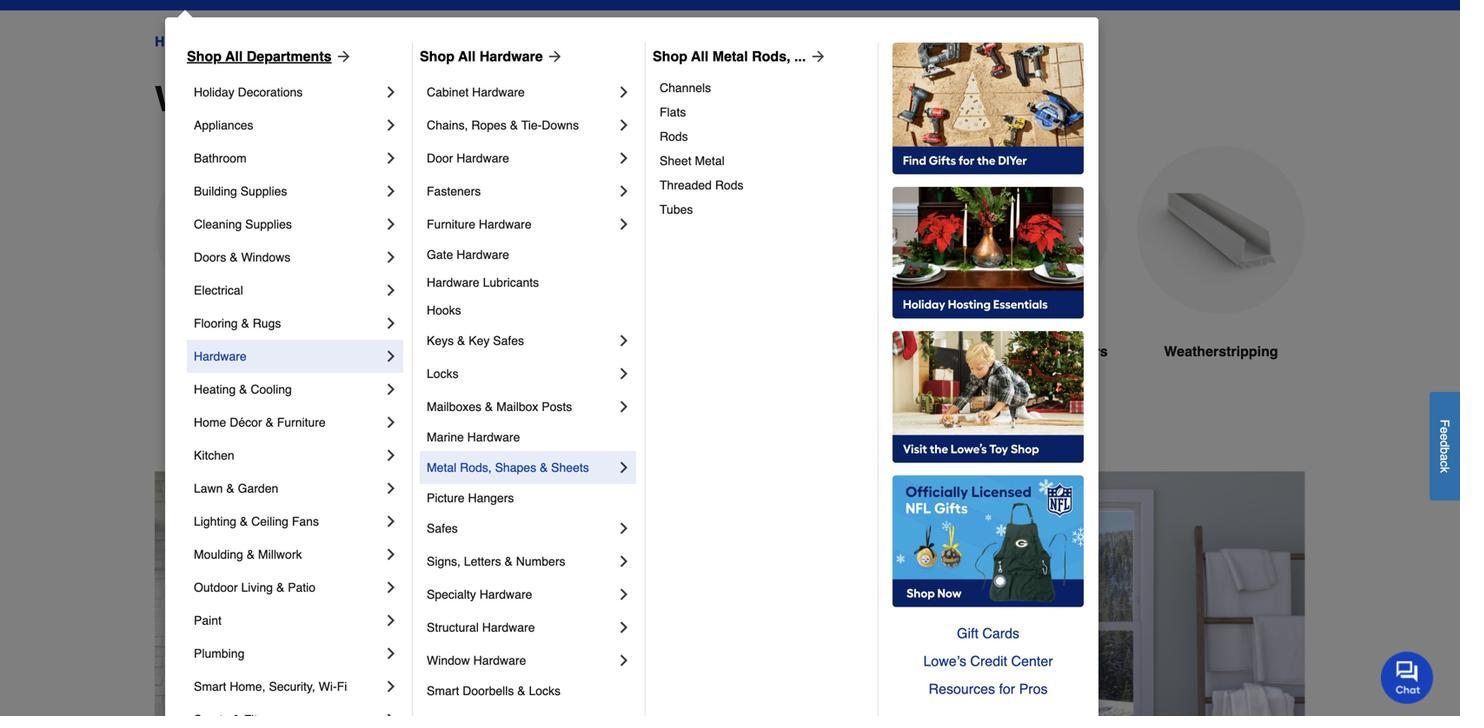 Task type: describe. For each thing, give the bounding box(es) containing it.
specialty hardware
[[427, 588, 532, 602]]

chevron right image for lighting & ceiling fans
[[383, 513, 400, 530]]

signs, letters & numbers link
[[427, 545, 616, 578]]

chevron right image for cleaning supplies
[[383, 216, 400, 233]]

millwork
[[258, 548, 302, 562]]

rods inside rods link
[[660, 130, 688, 143]]

cooling
[[251, 383, 292, 396]]

doors down cleaning
[[194, 250, 226, 264]]

home for home décor & furniture
[[194, 416, 226, 429]]

cabinet
[[427, 85, 469, 99]]

garage doors & openers
[[942, 343, 1108, 360]]

& left millwork
[[247, 548, 255, 562]]

& right décor
[[266, 416, 274, 429]]

f e e d b a c k
[[1438, 420, 1452, 473]]

electrical
[[194, 283, 243, 297]]

chevron right image for cabinet hardware
[[616, 83, 633, 101]]

chevron right image for furniture hardware
[[616, 216, 633, 233]]

1 vertical spatial locks
[[529, 684, 561, 698]]

a blue chamberlain garage door opener with two white light panels. image
[[941, 146, 1109, 314]]

home for home
[[155, 33, 193, 50]]

outdoor living & patio
[[194, 581, 316, 595]]

wi-
[[319, 680, 337, 694]]

chevron right image for door hardware
[[616, 150, 633, 167]]

chevron right image for metal rods, shapes & sheets
[[616, 459, 633, 476]]

doorbells
[[463, 684, 514, 698]]

locks link
[[427, 357, 616, 390]]

a white three-panel, craftsman-style, prehung interior door with doorframe and hinges. image
[[351, 146, 520, 314]]

chevron right image for flooring & rugs
[[383, 315, 400, 332]]

arrow right image for shop all hardware
[[543, 48, 564, 65]]

posts
[[542, 400, 572, 414]]

door hardware link
[[427, 142, 616, 175]]

hardware down "flooring"
[[194, 350, 247, 363]]

numbers
[[516, 555, 566, 569]]

chevron right image for doors & windows
[[383, 249, 400, 266]]

0 vertical spatial windows & doors
[[209, 33, 319, 50]]

supplies for building supplies
[[241, 184, 287, 198]]

chevron right image for appliances
[[383, 117, 400, 134]]

fasteners link
[[427, 175, 616, 208]]

a
[[1438, 454, 1452, 461]]

cabinet hardware link
[[427, 76, 616, 109]]

hardware for structural hardware
[[482, 621, 535, 635]]

picture
[[427, 491, 465, 505]]

chevron right image for paint
[[383, 612, 400, 629]]

sheet metal link
[[660, 149, 866, 173]]

tubes
[[660, 203, 693, 216]]

doors & windows link
[[194, 241, 383, 274]]

lawn
[[194, 482, 223, 496]]

doors down hooks
[[441, 343, 482, 360]]

cleaning supplies
[[194, 217, 292, 231]]

appliances
[[194, 118, 253, 132]]

mailbox
[[497, 400, 539, 414]]

marine hardware link
[[427, 423, 633, 451]]

& left sheets
[[540, 461, 548, 475]]

outdoor
[[194, 581, 238, 595]]

chat invite button image
[[1382, 651, 1435, 704]]

moulding & millwork link
[[194, 538, 383, 571]]

supplies for cleaning supplies
[[245, 217, 292, 231]]

& down cleaning supplies
[[230, 250, 238, 264]]

fans
[[292, 515, 319, 529]]

home décor & furniture
[[194, 416, 326, 429]]

furniture hardware link
[[427, 208, 616, 241]]

doors down rugs on the left
[[247, 343, 287, 360]]

plumbing link
[[194, 637, 383, 670]]

window hardware link
[[427, 644, 616, 677]]

structural hardware link
[[427, 611, 616, 644]]

keys & key safes link
[[427, 324, 616, 357]]

2 vertical spatial metal
[[427, 461, 457, 475]]

structural
[[427, 621, 479, 635]]

departments
[[247, 48, 332, 64]]

& up decorations
[[269, 33, 278, 50]]

smart for smart doorbells & locks
[[427, 684, 459, 698]]

smart doorbells & locks
[[427, 684, 561, 698]]

a barn door with a brown frame, three frosted glass panels, black hardware and a black track. image
[[744, 146, 913, 314]]

lawn & garden link
[[194, 472, 383, 505]]

exterior
[[191, 343, 243, 360]]

patio
[[288, 581, 316, 595]]

holiday decorations link
[[194, 76, 383, 109]]

mailboxes
[[427, 400, 482, 414]]

decorations
[[238, 85, 303, 99]]

exterior doors
[[191, 343, 287, 360]]

shop all departments link
[[187, 46, 353, 67]]

windows link
[[548, 146, 716, 404]]

chevron right image for moulding & millwork
[[383, 546, 400, 563]]

& left tie-
[[510, 118, 518, 132]]

windows & doors link
[[209, 31, 319, 52]]

shop for shop all metal rods, ...
[[653, 48, 688, 64]]

home,
[[230, 680, 266, 694]]

arrow right image for shop all departments
[[332, 48, 353, 65]]

openers
[[1052, 343, 1108, 360]]

hooks
[[427, 303, 461, 317]]

door hardware
[[427, 151, 509, 165]]

door
[[427, 151, 453, 165]]

a piece of white weatherstripping. image
[[1137, 146, 1306, 314]]

chevron right image for window hardware
[[616, 652, 633, 669]]

moulding & millwork
[[194, 548, 302, 562]]

bathroom
[[194, 151, 247, 165]]

0 vertical spatial furniture
[[427, 217, 476, 231]]

shop for shop all hardware
[[420, 48, 455, 64]]

doors up holiday decorations link
[[282, 33, 319, 50]]

chevron right image for electrical
[[383, 282, 400, 299]]

& left cooling
[[239, 383, 247, 396]]

chevron right image for outdoor living & patio
[[383, 579, 400, 596]]

plumbing
[[194, 647, 245, 661]]

0 vertical spatial locks
[[427, 367, 459, 381]]

& left rugs on the left
[[241, 316, 249, 330]]

hardware up cabinet hardware link
[[480, 48, 543, 64]]

smart home, security, wi-fi link
[[194, 670, 383, 703]]

1 vertical spatial windows & doors
[[155, 79, 452, 119]]

picture hangers link
[[427, 484, 633, 512]]

shop for shop all departments
[[187, 48, 222, 64]]

building supplies link
[[194, 175, 383, 208]]

keys & key safes
[[427, 334, 524, 348]]

downs
[[542, 118, 579, 132]]

chevron right image for lawn & garden
[[383, 480, 400, 497]]

cards
[[983, 626, 1020, 642]]

chevron right image for fasteners
[[616, 183, 633, 200]]

& right lawn
[[226, 482, 234, 496]]

chevron right image for smart home, security, wi-fi
[[383, 678, 400, 696]]

smart doorbells & locks link
[[427, 677, 633, 705]]

safes link
[[427, 512, 616, 545]]

chains,
[[427, 118, 468, 132]]

lawn & garden
[[194, 482, 278, 496]]

building
[[194, 184, 237, 198]]

chevron right image for specialty hardware
[[616, 586, 633, 603]]

gate hardware link
[[427, 241, 633, 269]]

kitchen
[[194, 449, 234, 463]]

doors up door
[[352, 79, 452, 119]]

center
[[1012, 653, 1053, 669]]

home décor & furniture link
[[194, 406, 383, 439]]

specialty
[[427, 588, 476, 602]]

rods inside threaded rods link
[[715, 178, 744, 192]]

resources for pros
[[929, 681, 1048, 697]]

hardware link
[[194, 340, 383, 373]]



Task type: locate. For each thing, give the bounding box(es) containing it.
0 vertical spatial metal
[[713, 48, 748, 64]]

0 horizontal spatial arrow right image
[[332, 48, 353, 65]]

rods, down the marine hardware
[[460, 461, 492, 475]]

3 arrow right image from the left
[[806, 48, 827, 65]]

all for metal
[[691, 48, 709, 64]]

heating
[[194, 383, 236, 396]]

smart
[[194, 680, 226, 694], [427, 684, 459, 698]]

hardware for door hardware
[[457, 151, 509, 165]]

sheet metal
[[660, 154, 725, 168]]

windows & doors up decorations
[[209, 33, 319, 50]]

1 vertical spatial safes
[[427, 522, 458, 536]]

tubes link
[[660, 197, 866, 222]]

exterior doors link
[[155, 146, 323, 404]]

0 vertical spatial rods
[[660, 130, 688, 143]]

windows & doors
[[209, 33, 319, 50], [155, 79, 452, 119]]

1 horizontal spatial rods
[[715, 178, 744, 192]]

0 horizontal spatial all
[[225, 48, 243, 64]]

décor
[[230, 416, 262, 429]]

outdoor living & patio link
[[194, 571, 383, 604]]

specialty hardware link
[[427, 578, 616, 611]]

arrow right image inside 'shop all departments' link
[[332, 48, 353, 65]]

safes inside safes link
[[427, 522, 458, 536]]

smart for smart home, security, wi-fi
[[194, 680, 226, 694]]

b
[[1438, 447, 1452, 454]]

safes inside "keys & key safes" link
[[493, 334, 524, 348]]

& left patio
[[276, 581, 285, 595]]

holiday hosting essentials. image
[[893, 187, 1084, 319]]

hardware down the ropes
[[457, 151, 509, 165]]

hardware up smart doorbells & locks
[[474, 654, 526, 668]]

arrow right image up channels link on the top of the page
[[806, 48, 827, 65]]

0 horizontal spatial smart
[[194, 680, 226, 694]]

marine hardware
[[427, 430, 520, 444]]

shop all metal rods, ...
[[653, 48, 806, 64]]

& left mailbox
[[485, 400, 493, 414]]

shop all hardware
[[420, 48, 543, 64]]

None search field
[[550, 0, 1025, 13]]

1 vertical spatial home
[[194, 416, 226, 429]]

locks
[[427, 367, 459, 381], [529, 684, 561, 698]]

& left ceiling
[[240, 515, 248, 529]]

metal rods, shapes & sheets link
[[427, 451, 616, 484]]

building supplies
[[194, 184, 287, 198]]

hardware down mailboxes & mailbox posts
[[467, 430, 520, 444]]

0 horizontal spatial safes
[[427, 522, 458, 536]]

2 horizontal spatial shop
[[653, 48, 688, 64]]

rods, left ...
[[752, 48, 791, 64]]

all up channels at the left top of the page
[[691, 48, 709, 64]]

all up holiday decorations
[[225, 48, 243, 64]]

2 shop from the left
[[420, 48, 455, 64]]

& down window hardware link
[[518, 684, 526, 698]]

shop up channels at the left top of the page
[[653, 48, 688, 64]]

supplies down building supplies link
[[245, 217, 292, 231]]

1 e from the top
[[1438, 427, 1452, 434]]

doors right garage
[[994, 343, 1034, 360]]

weatherstripping link
[[1137, 146, 1306, 404]]

2 e from the top
[[1438, 434, 1452, 441]]

hardware for marine hardware
[[467, 430, 520, 444]]

1 horizontal spatial shop
[[420, 48, 455, 64]]

1 horizontal spatial furniture
[[427, 217, 476, 231]]

0 horizontal spatial furniture
[[277, 416, 326, 429]]

home link
[[155, 31, 193, 52]]

metal down marine in the left of the page
[[427, 461, 457, 475]]

interior doors
[[390, 343, 482, 360]]

3 all from the left
[[691, 48, 709, 64]]

2 horizontal spatial arrow right image
[[806, 48, 827, 65]]

smart down the window
[[427, 684, 459, 698]]

2 all from the left
[[458, 48, 476, 64]]

arrow right image up cabinet hardware link
[[543, 48, 564, 65]]

1 horizontal spatial home
[[194, 416, 226, 429]]

1 vertical spatial supplies
[[245, 217, 292, 231]]

& down departments
[[317, 79, 342, 119]]

1 shop from the left
[[187, 48, 222, 64]]

supplies
[[241, 184, 287, 198], [245, 217, 292, 231]]

flooring & rugs
[[194, 316, 281, 330]]

lowe's
[[924, 653, 967, 669]]

& left key at left
[[457, 334, 465, 348]]

windows & doors down departments
[[155, 79, 452, 119]]

channels link
[[660, 76, 866, 100]]

hardware up "hardware lubricants"
[[457, 248, 509, 262]]

1 horizontal spatial smart
[[427, 684, 459, 698]]

0 vertical spatial supplies
[[241, 184, 287, 198]]

0 vertical spatial rods,
[[752, 48, 791, 64]]

chains, ropes & tie-downs link
[[427, 109, 616, 142]]

arrow right image inside shop all hardware link
[[543, 48, 564, 65]]

appliances link
[[194, 109, 383, 142]]

1 vertical spatial metal
[[695, 154, 725, 168]]

locks down window hardware link
[[529, 684, 561, 698]]

lighting
[[194, 515, 237, 529]]

fi
[[337, 680, 347, 694]]

0 horizontal spatial locks
[[427, 367, 459, 381]]

hardware for specialty hardware
[[480, 588, 532, 602]]

shop all departments
[[187, 48, 332, 64]]

window hardware
[[427, 654, 526, 668]]

security,
[[269, 680, 315, 694]]

chevron right image for holiday decorations
[[383, 83, 400, 101]]

3 shop from the left
[[653, 48, 688, 64]]

visit the lowe's toy shop. image
[[893, 331, 1084, 463]]

officially licensed n f l gifts. shop now. image
[[893, 476, 1084, 608]]

threaded rods link
[[660, 173, 866, 197]]

0 horizontal spatial rods,
[[460, 461, 492, 475]]

rugs
[[253, 316, 281, 330]]

1 horizontal spatial safes
[[493, 334, 524, 348]]

safes right key at left
[[493, 334, 524, 348]]

e up b
[[1438, 434, 1452, 441]]

resources
[[929, 681, 996, 697]]

hardware lubricants
[[427, 276, 539, 290]]

shop up the holiday
[[187, 48, 222, 64]]

holiday
[[194, 85, 234, 99]]

chevron right image for kitchen
[[383, 447, 400, 464]]

chevron right image for plumbing
[[383, 645, 400, 663]]

metal
[[713, 48, 748, 64], [695, 154, 725, 168], [427, 461, 457, 475]]

hardware lubricants link
[[427, 269, 633, 296]]

gift cards link
[[893, 620, 1084, 648]]

holiday decorations
[[194, 85, 303, 99]]

chains, ropes & tie-downs
[[427, 118, 579, 132]]

moulding
[[194, 548, 243, 562]]

chevron right image for heating & cooling
[[383, 381, 400, 398]]

hardware down fasteners link
[[479, 217, 532, 231]]

arrow right image inside shop all metal rods, ... link
[[806, 48, 827, 65]]

shop up cabinet
[[420, 48, 455, 64]]

chevron right image for chains, ropes & tie-downs
[[616, 117, 633, 134]]

all
[[225, 48, 243, 64], [458, 48, 476, 64], [691, 48, 709, 64]]

2 arrow right image from the left
[[543, 48, 564, 65]]

sheet
[[660, 154, 692, 168]]

hardware for furniture hardware
[[479, 217, 532, 231]]

0 horizontal spatial shop
[[187, 48, 222, 64]]

...
[[795, 48, 806, 64]]

chevron right image for safes
[[616, 520, 633, 537]]

1 horizontal spatial all
[[458, 48, 476, 64]]

safes down the picture
[[427, 522, 458, 536]]

garage
[[942, 343, 990, 360]]

home inside home décor & furniture link
[[194, 416, 226, 429]]

shapes
[[495, 461, 536, 475]]

for
[[999, 681, 1016, 697]]

smart inside smart doorbells & locks link
[[427, 684, 459, 698]]

electrical link
[[194, 274, 383, 307]]

heating & cooling
[[194, 383, 292, 396]]

shop
[[187, 48, 222, 64], [420, 48, 455, 64], [653, 48, 688, 64]]

1 horizontal spatial rods,
[[752, 48, 791, 64]]

chevron right image for home décor & furniture
[[383, 414, 400, 431]]

chevron right image for locks
[[616, 365, 633, 383]]

a blue six-lite, two-panel, shaker-style exterior door. image
[[155, 146, 323, 314]]

paint
[[194, 614, 222, 628]]

doors
[[282, 33, 319, 50], [352, 79, 452, 119], [194, 250, 226, 264], [247, 343, 287, 360], [441, 343, 482, 360], [994, 343, 1034, 360]]

hardware for cabinet hardware
[[472, 85, 525, 99]]

ropes
[[472, 118, 507, 132]]

1 horizontal spatial locks
[[529, 684, 561, 698]]

advertisement region
[[155, 472, 1306, 716]]

chevron right image
[[383, 83, 400, 101], [616, 83, 633, 101], [616, 117, 633, 134], [616, 150, 633, 167], [616, 183, 633, 200], [383, 216, 400, 233], [616, 216, 633, 233], [383, 315, 400, 332], [616, 365, 633, 383], [616, 398, 633, 416], [383, 447, 400, 464], [383, 480, 400, 497], [616, 520, 633, 537], [383, 546, 400, 563], [616, 586, 633, 603], [616, 619, 633, 636], [383, 645, 400, 663], [616, 652, 633, 669], [383, 678, 400, 696], [383, 711, 400, 716]]

tie-
[[522, 118, 542, 132]]

k
[[1438, 467, 1452, 473]]

0 vertical spatial safes
[[493, 334, 524, 348]]

shop all hardware link
[[420, 46, 564, 67]]

furniture up 'gate'
[[427, 217, 476, 231]]

d
[[1438, 441, 1452, 447]]

letters
[[464, 555, 501, 569]]

chevron right image for mailboxes & mailbox posts
[[616, 398, 633, 416]]

flats
[[660, 105, 686, 119]]

furniture up kitchen link
[[277, 416, 326, 429]]

all for departments
[[225, 48, 243, 64]]

interior doors link
[[351, 146, 520, 404]]

mailboxes & mailbox posts
[[427, 400, 572, 414]]

hardware for window hardware
[[474, 654, 526, 668]]

locks down interior doors
[[427, 367, 459, 381]]

garage doors & openers link
[[941, 146, 1109, 404]]

supplies up cleaning supplies
[[241, 184, 287, 198]]

c
[[1438, 461, 1452, 467]]

chevron right image for hardware
[[383, 348, 400, 365]]

find gifts for the diyer. image
[[893, 43, 1084, 175]]

rods link
[[660, 124, 866, 149]]

f e e d b a c k button
[[1430, 392, 1461, 501]]

flooring
[[194, 316, 238, 330]]

gift
[[957, 626, 979, 642]]

1 vertical spatial rods
[[715, 178, 744, 192]]

1 vertical spatial rods,
[[460, 461, 492, 475]]

channels
[[660, 81, 711, 95]]

lowe's credit center
[[924, 653, 1053, 669]]

metal up threaded rods
[[695, 154, 725, 168]]

all up cabinet hardware
[[458, 48, 476, 64]]

flooring & rugs link
[[194, 307, 383, 340]]

0 vertical spatial home
[[155, 33, 193, 50]]

threaded
[[660, 178, 712, 192]]

signs,
[[427, 555, 461, 569]]

resources for pros link
[[893, 676, 1084, 703]]

arrow right image for shop all metal rods, ...
[[806, 48, 827, 65]]

mailboxes & mailbox posts link
[[427, 390, 616, 423]]

chevron right image for structural hardware
[[616, 619, 633, 636]]

a black double-hung window with six panes. image
[[548, 146, 716, 314]]

hardware for gate hardware
[[457, 248, 509, 262]]

smart down plumbing
[[194, 680, 226, 694]]

hardware up hooks
[[427, 276, 480, 290]]

chevron right image for building supplies
[[383, 183, 400, 200]]

chevron right image for keys & key safes
[[616, 332, 633, 350]]

marine
[[427, 430, 464, 444]]

arrow right image
[[332, 48, 353, 65], [543, 48, 564, 65], [806, 48, 827, 65]]

chevron right image for signs, letters & numbers
[[616, 553, 633, 570]]

1 vertical spatial furniture
[[277, 416, 326, 429]]

key
[[469, 334, 490, 348]]

rods down sheet metal link
[[715, 178, 744, 192]]

chevron right image for bathroom
[[383, 150, 400, 167]]

bathroom link
[[194, 142, 383, 175]]

interior
[[390, 343, 438, 360]]

1 arrow right image from the left
[[332, 48, 353, 65]]

hardware down specialty hardware link
[[482, 621, 535, 635]]

garden
[[238, 482, 278, 496]]

weatherstripping
[[1164, 343, 1279, 360]]

0 horizontal spatial home
[[155, 33, 193, 50]]

rods down flats
[[660, 130, 688, 143]]

hardware up chains, ropes & tie-downs
[[472, 85, 525, 99]]

1 all from the left
[[225, 48, 243, 64]]

1 horizontal spatial arrow right image
[[543, 48, 564, 65]]

home
[[155, 33, 193, 50], [194, 416, 226, 429]]

chevron right image
[[383, 117, 400, 134], [383, 150, 400, 167], [383, 183, 400, 200], [383, 249, 400, 266], [383, 282, 400, 299], [616, 332, 633, 350], [383, 348, 400, 365], [383, 381, 400, 398], [383, 414, 400, 431], [616, 459, 633, 476], [383, 513, 400, 530], [616, 553, 633, 570], [383, 579, 400, 596], [383, 612, 400, 629]]

all for hardware
[[458, 48, 476, 64]]

arrow right image up holiday decorations link
[[332, 48, 353, 65]]

& right letters
[[505, 555, 513, 569]]

shop all metal rods, ... link
[[653, 46, 827, 67]]

e up d
[[1438, 427, 1452, 434]]

rods
[[660, 130, 688, 143], [715, 178, 744, 192]]

2 horizontal spatial all
[[691, 48, 709, 64]]

& left openers in the right of the page
[[1038, 343, 1048, 360]]

hardware down signs, letters & numbers in the left bottom of the page
[[480, 588, 532, 602]]

metal up channels link on the top of the page
[[713, 48, 748, 64]]

0 horizontal spatial rods
[[660, 130, 688, 143]]

hangers
[[468, 491, 514, 505]]



Task type: vqa. For each thing, say whether or not it's contained in the screenshot.
Count inside the 100-count 20.62-ft multicolor incandescent plug-in christmas string lights $ 1 . 99 $3.98
no



